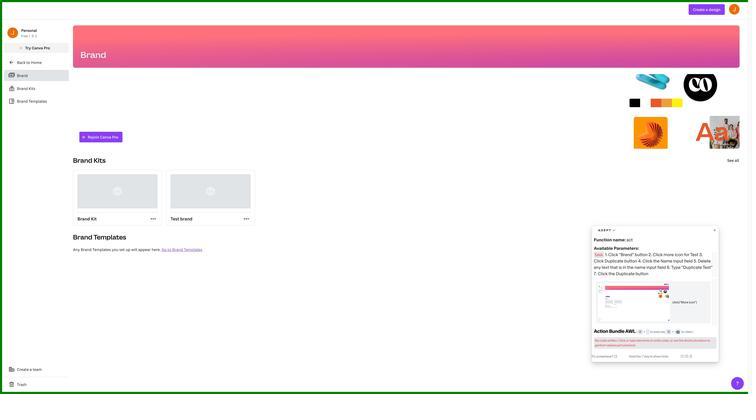 Task type: describe. For each thing, give the bounding box(es) containing it.
jeremy miller image
[[730, 4, 740, 14]]



Task type: vqa. For each thing, say whether or not it's contained in the screenshot.
list
yes



Task type: locate. For each thing, give the bounding box(es) containing it.
list
[[4, 70, 69, 107]]



